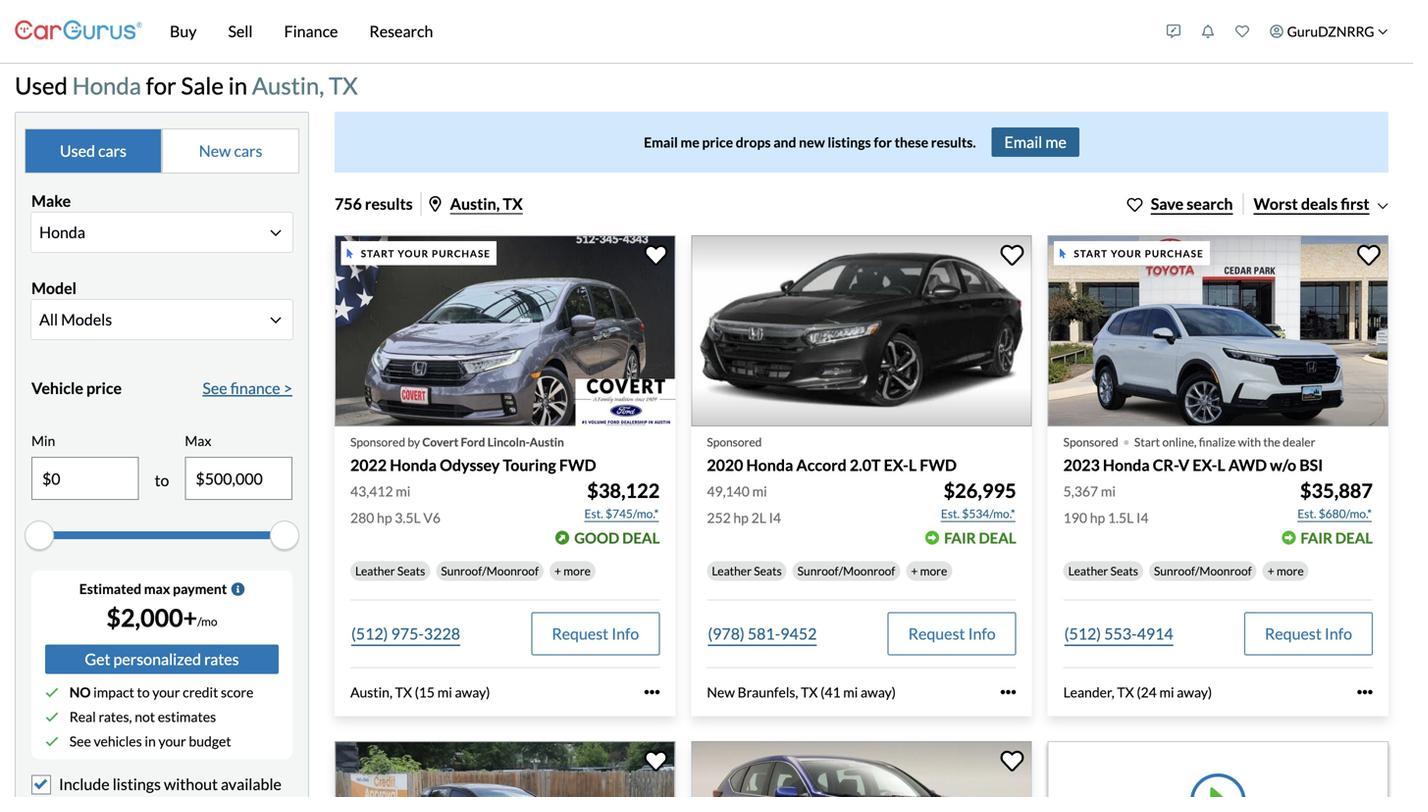 Task type: locate. For each thing, give the bounding box(es) containing it.
1 vertical spatial see
[[69, 734, 91, 750]]

1 seats from the left
[[397, 564, 425, 578]]

no
[[69, 685, 91, 701]]

new down sale
[[199, 141, 231, 160]]

1 away) from the left
[[455, 684, 490, 701]]

fair deal down est. $534/mo.* button
[[944, 529, 1017, 547]]

listings right 'new'
[[828, 134, 871, 150]]

menu bar
[[142, 0, 1157, 63]]

2 request info from the left
[[909, 625, 996, 644]]

hp inside 43,412 mi 280 hp 3.5l v6
[[377, 510, 392, 526]]

tx right map marker alt icon
[[503, 194, 523, 213]]

0 horizontal spatial leather
[[355, 564, 395, 578]]

sponsored inside sponsored · start online, finalize with the dealer 2023 honda cr-v ex-l awd w/o bsi
[[1064, 435, 1119, 450]]

1 fair from the left
[[944, 529, 976, 547]]

more for covert ford lincoln-austin
[[564, 564, 591, 578]]

honda down by
[[390, 456, 437, 475]]

fair deal for ·
[[1301, 529, 1373, 547]]

sponsored up 2020
[[707, 435, 762, 450]]

score
[[221, 685, 254, 701]]

1 start your purchase from the left
[[361, 248, 491, 259]]

away) right (15
[[455, 684, 490, 701]]

sunroof/moonroof up 9452
[[798, 564, 895, 578]]

4914
[[1137, 625, 1174, 644]]

honda inside sponsored 2020 honda accord 2.0t ex-l fwd
[[746, 456, 793, 475]]

2 sponsored from the left
[[707, 435, 762, 450]]

3 sunroof/moonroof from the left
[[1154, 564, 1252, 578]]

3 leather from the left
[[1069, 564, 1108, 578]]

austin, left (15
[[350, 684, 393, 701]]

hp inside "49,140 mi 252 hp 2l i4"
[[734, 510, 749, 526]]

email right results.
[[1005, 132, 1043, 151]]

(512) left 975-
[[351, 625, 388, 644]]

1 purchase from the left
[[432, 248, 491, 259]]

est. inside the $35,887 est. $680/mo.*
[[1298, 507, 1317, 521]]

vehicle
[[31, 379, 83, 398]]

0 vertical spatial in
[[228, 72, 247, 100]]

0 horizontal spatial new
[[199, 141, 231, 160]]

1 horizontal spatial leather seats
[[712, 564, 782, 578]]

0 horizontal spatial leather seats
[[355, 564, 425, 578]]

l inside sponsored 2020 honda accord 2.0t ex-l fwd
[[909, 456, 917, 475]]

austin, tx (15 mi away)
[[350, 684, 490, 701]]

new for new cars
[[199, 141, 231, 160]]

ex- right 2.0t
[[884, 456, 909, 475]]

+
[[555, 564, 561, 578], [911, 564, 918, 578], [1268, 564, 1275, 578]]

sell
[[228, 22, 253, 41]]

new for new braunfels, tx (41 mi away)
[[707, 684, 735, 701]]

2 check image from the top
[[45, 711, 59, 725]]

fair down est. $534/mo.* button
[[944, 529, 976, 547]]

sponsored inside sponsored 2020 honda accord 2.0t ex-l fwd
[[707, 435, 762, 450]]

seats down 2l
[[754, 564, 782, 578]]

gurudznrrg menu
[[1157, 4, 1399, 59]]

3 leather seats from the left
[[1069, 564, 1139, 578]]

v
[[1179, 456, 1190, 475]]

2 hp from the left
[[734, 510, 749, 526]]

leather for ·
[[1069, 564, 1108, 578]]

(978) 581-9452
[[708, 625, 817, 644]]

280
[[350, 510, 374, 526]]

cargurus logo homepage link image
[[15, 3, 142, 59]]

1 horizontal spatial purchase
[[1145, 248, 1204, 259]]

1 horizontal spatial est.
[[941, 507, 960, 521]]

3 deal from the left
[[1336, 529, 1373, 547]]

1 + more from the left
[[555, 564, 591, 578]]

1 horizontal spatial away)
[[861, 684, 896, 701]]

0 horizontal spatial start your purchase
[[361, 248, 491, 259]]

cars for used cars
[[98, 141, 127, 160]]

results
[[365, 194, 413, 213]]

purchase for ·
[[1145, 248, 1204, 259]]

more for ·
[[1277, 564, 1304, 578]]

est. inside $38,122 est. $745/mo.*
[[585, 507, 603, 521]]

start right mouse pointer image
[[1074, 248, 1108, 259]]

1 vertical spatial listings
[[113, 775, 161, 795]]

see inside "link"
[[203, 379, 227, 398]]

2 horizontal spatial away)
[[1177, 684, 1212, 701]]

listings
[[828, 134, 871, 150], [113, 775, 161, 795]]

1 (512) from the left
[[351, 625, 388, 644]]

used up make on the top of the page
[[60, 141, 95, 160]]

i4 for ·
[[1137, 510, 1149, 526]]

$534/mo.*
[[962, 507, 1016, 521]]

sponsored up 2022
[[350, 435, 405, 450]]

0 horizontal spatial request
[[552, 625, 609, 644]]

3 est. from the left
[[1298, 507, 1317, 521]]

your down estimates
[[159, 734, 186, 750]]

1 horizontal spatial ellipsis h image
[[1357, 685, 1373, 701]]

1 horizontal spatial new
[[707, 684, 735, 701]]

0 horizontal spatial + more
[[555, 564, 591, 578]]

0 horizontal spatial purchase
[[432, 248, 491, 259]]

drops
[[736, 134, 771, 150]]

1 ex- from the left
[[884, 456, 909, 475]]

me inside email me button
[[1046, 132, 1067, 151]]

gurudznrrg
[[1287, 23, 1375, 40]]

0 vertical spatial for
[[146, 72, 176, 100]]

awd
[[1229, 456, 1267, 475]]

finance
[[284, 22, 338, 41]]

1 i4 from the left
[[769, 510, 781, 526]]

1 est. from the left
[[585, 507, 603, 521]]

purchase down austin, tx button
[[432, 248, 491, 259]]

0 horizontal spatial me
[[681, 134, 700, 150]]

1 + from the left
[[555, 564, 561, 578]]

3 more from the left
[[1277, 564, 1304, 578]]

email left drops
[[644, 134, 678, 150]]

fair deal down the 'est. $680/mo.*' button
[[1301, 529, 1373, 547]]

2 horizontal spatial austin,
[[450, 194, 500, 213]]

ex- inside sponsored 2020 honda accord 2.0t ex-l fwd
[[884, 456, 909, 475]]

email for email me
[[1005, 132, 1043, 151]]

start right the ·
[[1135, 435, 1160, 450]]

for left sale
[[146, 72, 176, 100]]

sponsored inside "sponsored by covert ford lincoln-austin 2022 honda odyssey touring fwd"
[[350, 435, 405, 450]]

not
[[135, 709, 155, 726]]

1 leather from the left
[[355, 564, 395, 578]]

1 horizontal spatial +
[[911, 564, 918, 578]]

in down not
[[145, 734, 156, 750]]

est. for ·
[[1298, 507, 1317, 521]]

1 horizontal spatial for
[[874, 134, 892, 150]]

used cars
[[60, 141, 127, 160]]

2 purchase from the left
[[1145, 248, 1204, 259]]

1 horizontal spatial fair
[[1301, 529, 1333, 547]]

1 horizontal spatial start your purchase
[[1074, 248, 1204, 259]]

1 more from the left
[[564, 564, 591, 578]]

new braunfels, tx (41 mi away)
[[707, 684, 896, 701]]

2 cars from the left
[[234, 141, 262, 160]]

start your purchase for ·
[[1074, 248, 1204, 259]]

3 request info from the left
[[1265, 625, 1353, 644]]

i4 inside "49,140 mi 252 hp 2l i4"
[[769, 510, 781, 526]]

2 ellipsis h image from the left
[[1357, 685, 1373, 701]]

fwd inside "sponsored by covert ford lincoln-austin 2022 honda odyssey touring fwd"
[[559, 456, 596, 475]]

1 horizontal spatial l
[[1218, 456, 1226, 475]]

listings down see vehicles in your budget
[[113, 775, 161, 795]]

seats down 1.5l
[[1111, 564, 1139, 578]]

austin, right map marker alt icon
[[450, 194, 500, 213]]

start for by
[[361, 248, 395, 259]]

1 horizontal spatial deal
[[979, 529, 1017, 547]]

1 horizontal spatial more
[[920, 564, 947, 578]]

platinum white pearl 2023 honda cr-v ex-l awd w/o bsi suv / crossover all-wheel drive continuously variable transmission image
[[1048, 235, 1389, 427]]

+ for ·
[[1268, 564, 1275, 578]]

more down good
[[564, 564, 591, 578]]

in right sale
[[228, 72, 247, 100]]

1 horizontal spatial cars
[[234, 141, 262, 160]]

2 sunroof/moonroof from the left
[[798, 564, 895, 578]]

mi up 3.5l
[[396, 483, 411, 500]]

est. $534/mo.* button
[[940, 504, 1017, 524]]

menu bar containing buy
[[142, 0, 1157, 63]]

1 horizontal spatial austin,
[[350, 684, 393, 701]]

+ more for ·
[[1268, 564, 1304, 578]]

$35,887
[[1300, 479, 1373, 503]]

i4 right 1.5l
[[1137, 510, 1149, 526]]

1 horizontal spatial request info button
[[888, 613, 1017, 656]]

budget
[[189, 734, 231, 750]]

2 horizontal spatial deal
[[1336, 529, 1373, 547]]

ex- inside sponsored · start online, finalize with the dealer 2023 honda cr-v ex-l awd w/o bsi
[[1193, 456, 1218, 475]]

request info button for ·
[[1245, 613, 1373, 656]]

sunroof/moonroof for 2020
[[798, 564, 895, 578]]

leather seats
[[355, 564, 425, 578], [712, 564, 782, 578], [1069, 564, 1139, 578]]

1 sunroof/moonroof from the left
[[441, 564, 539, 578]]

start right mouse pointer icon
[[361, 248, 395, 259]]

0 horizontal spatial price
[[86, 379, 122, 398]]

1 horizontal spatial + more
[[911, 564, 947, 578]]

purchase for covert ford lincoln-austin
[[432, 248, 491, 259]]

me for email me
[[1046, 132, 1067, 151]]

0 vertical spatial austin,
[[252, 72, 324, 100]]

0 horizontal spatial sponsored
[[350, 435, 405, 450]]

and
[[774, 134, 796, 150]]

0 horizontal spatial cars
[[98, 141, 127, 160]]

1 horizontal spatial sponsored
[[707, 435, 762, 450]]

used cars button
[[24, 128, 162, 174]]

honda right 2020
[[746, 456, 793, 475]]

i4 inside 5,367 mi 190 hp 1.5l i4
[[1137, 510, 1149, 526]]

2 horizontal spatial sponsored
[[1064, 435, 1119, 450]]

2 leather seats from the left
[[712, 564, 782, 578]]

+ more down the 'est. $680/mo.*' button
[[1268, 564, 1304, 578]]

leather seats for by
[[355, 564, 425, 578]]

start
[[361, 248, 395, 259], [1074, 248, 1108, 259], [1135, 435, 1160, 450]]

1 fair deal from the left
[[944, 529, 1017, 547]]

request
[[552, 625, 609, 644], [909, 625, 965, 644], [1265, 625, 1322, 644]]

used honda for sale in austin, tx
[[15, 72, 358, 100]]

1 vertical spatial to
[[137, 685, 150, 701]]

1 vertical spatial used
[[60, 141, 95, 160]]

i4 for 2020
[[769, 510, 781, 526]]

check image left no
[[45, 686, 59, 700]]

2 vertical spatial austin,
[[350, 684, 393, 701]]

ellipsis h image
[[644, 685, 660, 701], [1357, 685, 1373, 701]]

1 horizontal spatial (512)
[[1065, 625, 1101, 644]]

finance button
[[268, 0, 354, 63]]

2 horizontal spatial + more
[[1268, 564, 1304, 578]]

rates,
[[99, 709, 132, 726]]

2 + from the left
[[911, 564, 918, 578]]

2 i4 from the left
[[1137, 510, 1149, 526]]

deal down $534/mo.*
[[979, 529, 1017, 547]]

fwd up $26,995
[[920, 456, 957, 475]]

mi right 5,367
[[1101, 483, 1116, 500]]

seats for ·
[[1111, 564, 1139, 578]]

$26,995 est. $534/mo.*
[[941, 479, 1017, 521]]

1 vertical spatial for
[[874, 134, 892, 150]]

check image up check image
[[45, 711, 59, 725]]

3 request from the left
[[1265, 625, 1322, 644]]

hp inside 5,367 mi 190 hp 1.5l i4
[[1090, 510, 1105, 526]]

$2,000+ /mo
[[106, 604, 217, 633]]

2 away) from the left
[[861, 684, 896, 701]]

see for see vehicles in your budget
[[69, 734, 91, 750]]

include
[[59, 775, 110, 795]]

2 horizontal spatial +
[[1268, 564, 1275, 578]]

2 ex- from the left
[[1193, 456, 1218, 475]]

3 sponsored from the left
[[1064, 435, 1119, 450]]

0 horizontal spatial est.
[[585, 507, 603, 521]]

sponsored up 2023
[[1064, 435, 1119, 450]]

0 horizontal spatial ex-
[[884, 456, 909, 475]]

3 + from the left
[[1268, 564, 1275, 578]]

est. up good
[[585, 507, 603, 521]]

0 horizontal spatial (512)
[[351, 625, 388, 644]]

2 deal from the left
[[979, 529, 1017, 547]]

0 horizontal spatial more
[[564, 564, 591, 578]]

2 est. from the left
[[941, 507, 960, 521]]

3 request info button from the left
[[1245, 613, 1373, 656]]

ex- right v
[[1193, 456, 1218, 475]]

purchase down save search button
[[1145, 248, 1204, 259]]

price left drops
[[702, 134, 733, 150]]

0 horizontal spatial fair
[[944, 529, 976, 547]]

leather seats down 2l
[[712, 564, 782, 578]]

2 horizontal spatial request info
[[1265, 625, 1353, 644]]

tx down finance popup button on the top left of the page
[[329, 72, 358, 100]]

start your purchase down save
[[1074, 248, 1204, 259]]

see left finance
[[203, 379, 227, 398]]

your up estimates
[[152, 685, 180, 701]]

1 fwd from the left
[[559, 456, 596, 475]]

new
[[199, 141, 231, 160], [707, 684, 735, 701]]

975-
[[391, 625, 424, 644]]

1 horizontal spatial info
[[968, 625, 996, 644]]

to left the max text box
[[155, 471, 169, 490]]

3 + more from the left
[[1268, 564, 1304, 578]]

2 horizontal spatial sunroof/moonroof
[[1154, 564, 1252, 578]]

fair down the 'est. $680/mo.*' button
[[1301, 529, 1333, 547]]

1 leather seats from the left
[[355, 564, 425, 578]]

1 request from the left
[[552, 625, 609, 644]]

lincoln-
[[488, 435, 530, 450]]

new
[[799, 134, 825, 150]]

new left braunfels,
[[707, 684, 735, 701]]

start your purchase down map marker alt icon
[[361, 248, 491, 259]]

3 seats from the left
[[1111, 564, 1139, 578]]

1 horizontal spatial hp
[[734, 510, 749, 526]]

0 horizontal spatial email
[[644, 134, 678, 150]]

email me
[[1005, 132, 1067, 151]]

2 start your purchase from the left
[[1074, 248, 1204, 259]]

gray 2022 honda odyssey touring fwd minivan front-wheel drive automatic image
[[335, 235, 676, 427]]

l right 2.0t
[[909, 456, 917, 475]]

cars for new cars
[[234, 141, 262, 160]]

mi inside "49,140 mi 252 hp 2l i4"
[[752, 483, 767, 500]]

sunroof/moonroof for ·
[[1154, 564, 1252, 578]]

(978)
[[708, 625, 745, 644]]

email inside button
[[1005, 132, 1043, 151]]

1 cars from the left
[[98, 141, 127, 160]]

leather down 280
[[355, 564, 395, 578]]

mouse pointer image
[[1060, 249, 1066, 258]]

for left these
[[874, 134, 892, 150]]

more down est. $534/mo.* button
[[920, 564, 947, 578]]

0 horizontal spatial hp
[[377, 510, 392, 526]]

see down real
[[69, 734, 91, 750]]

2 horizontal spatial leather seats
[[1069, 564, 1139, 578]]

max
[[185, 433, 211, 449]]

2 horizontal spatial seats
[[1111, 564, 1139, 578]]

leather down 190
[[1069, 564, 1108, 578]]

1 vertical spatial in
[[145, 734, 156, 750]]

leather seats down 3.5l
[[355, 564, 425, 578]]

away) right (24
[[1177, 684, 1212, 701]]

0 horizontal spatial ellipsis h image
[[644, 685, 660, 701]]

1 deal from the left
[[622, 529, 660, 547]]

fwd down austin
[[559, 456, 596, 475]]

0 horizontal spatial info
[[612, 625, 639, 644]]

1 vertical spatial new
[[707, 684, 735, 701]]

seats down 3.5l
[[397, 564, 425, 578]]

$38,122
[[587, 479, 660, 503]]

blue 2021 honda cr-v se awd suv / crossover all-wheel drive automatic image
[[691, 742, 1032, 798]]

hp right 280
[[377, 510, 392, 526]]

more
[[564, 564, 591, 578], [920, 564, 947, 578], [1277, 564, 1304, 578]]

your right mouse pointer image
[[1111, 248, 1142, 259]]

0 vertical spatial new
[[199, 141, 231, 160]]

0 vertical spatial listings
[[828, 134, 871, 150]]

2 horizontal spatial hp
[[1090, 510, 1105, 526]]

2 fwd from the left
[[920, 456, 957, 475]]

3.5l
[[395, 510, 421, 526]]

1 horizontal spatial me
[[1046, 132, 1067, 151]]

sunroof/moonroof up 3228
[[441, 564, 539, 578]]

get personalized rates
[[85, 650, 239, 669]]

used inside button
[[60, 141, 95, 160]]

away) right (41 in the right bottom of the page
[[861, 684, 896, 701]]

Min text field
[[32, 458, 138, 500]]

honda down cargurus logo homepage link link
[[72, 72, 141, 100]]

used
[[15, 72, 68, 100], [60, 141, 95, 160]]

price right vehicle on the left top of page
[[86, 379, 122, 398]]

(512) left "553-"
[[1065, 625, 1101, 644]]

mi up 2l
[[752, 483, 767, 500]]

model
[[31, 279, 77, 298]]

1 horizontal spatial sunroof/moonroof
[[798, 564, 895, 578]]

real rates, not estimates
[[69, 709, 216, 726]]

sunroof/moonroof
[[441, 564, 539, 578], [798, 564, 895, 578], [1154, 564, 1252, 578]]

1 horizontal spatial listings
[[828, 134, 871, 150]]

sunroof/moonroof for by
[[441, 564, 539, 578]]

3 away) from the left
[[1177, 684, 1212, 701]]

info circle image
[[231, 583, 245, 597]]

1 horizontal spatial seats
[[754, 564, 782, 578]]

est. down $26,995
[[941, 507, 960, 521]]

i4 right 2l
[[769, 510, 781, 526]]

me
[[1046, 132, 1067, 151], [681, 134, 700, 150]]

0 horizontal spatial i4
[[769, 510, 781, 526]]

deal down $680/mo.* at bottom right
[[1336, 529, 1373, 547]]

deal for ·
[[1336, 529, 1373, 547]]

1 horizontal spatial see
[[203, 379, 227, 398]]

more down the 'est. $680/mo.*' button
[[1277, 564, 1304, 578]]

austin, for austin, tx
[[450, 194, 500, 213]]

1 horizontal spatial leather
[[712, 564, 752, 578]]

sponsored for 2020
[[707, 435, 762, 450]]

1 request info from the left
[[552, 625, 639, 644]]

austin, down finance popup button on the top left of the page
[[252, 72, 324, 100]]

cars
[[98, 141, 127, 160], [234, 141, 262, 160]]

2 horizontal spatial est.
[[1298, 507, 1317, 521]]

tx left (15
[[395, 684, 412, 701]]

austin
[[530, 435, 564, 450]]

$680/mo.*
[[1319, 507, 1372, 521]]

used down cargurus logo homepage link link
[[15, 72, 68, 100]]

new inside button
[[199, 141, 231, 160]]

save search button
[[1127, 192, 1233, 216]]

0 horizontal spatial l
[[909, 456, 917, 475]]

553-
[[1104, 625, 1137, 644]]

2 horizontal spatial info
[[1325, 625, 1353, 644]]

seats
[[397, 564, 425, 578], [754, 564, 782, 578], [1111, 564, 1139, 578]]

ellipsis h image for ·
[[1357, 685, 1373, 701]]

request info button
[[531, 613, 660, 656], [888, 613, 1017, 656], [1245, 613, 1373, 656]]

1 request info button from the left
[[531, 613, 660, 656]]

tx for leander, tx (24 mi away)
[[1117, 684, 1134, 701]]

3 info from the left
[[1325, 625, 1353, 644]]

est. inside "$26,995 est. $534/mo.*"
[[941, 507, 960, 521]]

deal down $745/mo.*
[[622, 529, 660, 547]]

sunroof/moonroof up 4914
[[1154, 564, 1252, 578]]

2 leather from the left
[[712, 564, 752, 578]]

l down the finalize
[[1218, 456, 1226, 475]]

0 vertical spatial to
[[155, 471, 169, 490]]

0 horizontal spatial fair deal
[[944, 529, 1017, 547]]

2 l from the left
[[1218, 456, 1226, 475]]

1 hp from the left
[[377, 510, 392, 526]]

0 horizontal spatial +
[[555, 564, 561, 578]]

i4
[[769, 510, 781, 526], [1137, 510, 1149, 526]]

1 horizontal spatial fair deal
[[1301, 529, 1373, 547]]

+ more down est. $534/mo.* button
[[911, 564, 947, 578]]

in
[[228, 72, 247, 100], [145, 734, 156, 750]]

fwd
[[559, 456, 596, 475], [920, 456, 957, 475]]

0 horizontal spatial listings
[[113, 775, 161, 795]]

0 horizontal spatial sunroof/moonroof
[[441, 564, 539, 578]]

(512) 553-4914
[[1065, 625, 1174, 644]]

for
[[146, 72, 176, 100], [874, 134, 892, 150]]

tx left (24
[[1117, 684, 1134, 701]]

honda left cr-
[[1103, 456, 1150, 475]]

request info button for covert ford lincoln-austin
[[531, 613, 660, 656]]

1 l from the left
[[909, 456, 917, 475]]

leather seats down 1.5l
[[1069, 564, 1139, 578]]

fair deal
[[944, 529, 1017, 547], [1301, 529, 1373, 547]]

make
[[31, 191, 71, 210]]

to up real rates, not estimates
[[137, 685, 150, 701]]

1 vertical spatial austin,
[[450, 194, 500, 213]]

Max text field
[[186, 458, 291, 500]]

3 hp from the left
[[1090, 510, 1105, 526]]

1 horizontal spatial email
[[1005, 132, 1043, 151]]

mouse pointer image
[[347, 249, 353, 258]]

1 horizontal spatial request info
[[909, 625, 996, 644]]

$2,000+
[[106, 604, 197, 633]]

2 fair deal from the left
[[1301, 529, 1373, 547]]

hp left 2l
[[734, 510, 749, 526]]

leather down "252"
[[712, 564, 752, 578]]

0 horizontal spatial deal
[[622, 529, 660, 547]]

1 info from the left
[[612, 625, 639, 644]]

3228
[[424, 625, 460, 644]]

2 horizontal spatial request
[[1265, 625, 1322, 644]]

gurudznrrg button
[[1260, 4, 1399, 59]]

2 fair from the left
[[1301, 529, 1333, 547]]

+ more
[[555, 564, 591, 578], [911, 564, 947, 578], [1268, 564, 1304, 578]]

info
[[612, 625, 639, 644], [968, 625, 996, 644], [1325, 625, 1353, 644]]

hp for ·
[[1090, 510, 1105, 526]]

2 (512) from the left
[[1065, 625, 1101, 644]]

hp right 190
[[1090, 510, 1105, 526]]

check image
[[45, 686, 59, 700], [45, 711, 59, 725]]

get personalized rates button
[[45, 645, 279, 675]]

covert
[[422, 435, 459, 450]]

est. down '$35,887'
[[1298, 507, 1317, 521]]

1 ellipsis h image from the left
[[644, 685, 660, 701]]

0 vertical spatial check image
[[45, 686, 59, 700]]

2 seats from the left
[[754, 564, 782, 578]]

2 horizontal spatial start
[[1135, 435, 1160, 450]]

+ more down good
[[555, 564, 591, 578]]

1 sponsored from the left
[[350, 435, 405, 450]]

0 horizontal spatial request info
[[552, 625, 639, 644]]

0 vertical spatial see
[[203, 379, 227, 398]]

1 horizontal spatial fwd
[[920, 456, 957, 475]]

est. for covert ford lincoln-austin
[[585, 507, 603, 521]]

1 horizontal spatial request
[[909, 625, 965, 644]]

buy
[[170, 22, 197, 41]]

1 horizontal spatial i4
[[1137, 510, 1149, 526]]



Task type: describe. For each thing, give the bounding box(es) containing it.
buy button
[[154, 0, 212, 63]]

save search
[[1151, 194, 1233, 213]]

est. $745/mo.* button
[[584, 504, 660, 524]]

581-
[[748, 625, 781, 644]]

9452
[[781, 625, 817, 644]]

mi right (41 in the right bottom of the page
[[843, 684, 858, 701]]

away) for ·
[[1177, 684, 1212, 701]]

credit
[[183, 685, 218, 701]]

mi right (15
[[438, 684, 452, 701]]

research button
[[354, 0, 449, 63]]

tx for austin, tx (15 mi away)
[[395, 684, 412, 701]]

these
[[895, 134, 929, 150]]

1 horizontal spatial in
[[228, 72, 247, 100]]

v6
[[423, 510, 441, 526]]

leather seats for 2020
[[712, 564, 782, 578]]

request for ·
[[1265, 625, 1322, 644]]

(512) for by
[[351, 625, 388, 644]]

0 horizontal spatial to
[[137, 685, 150, 701]]

leander,
[[1064, 684, 1115, 701]]

>
[[283, 379, 292, 398]]

pricing
[[59, 794, 106, 798]]

252
[[707, 510, 731, 526]]

+ more for covert ford lincoln-austin
[[555, 564, 591, 578]]

mi inside 5,367 mi 190 hp 1.5l i4
[[1101, 483, 1116, 500]]

43,412
[[350, 483, 393, 500]]

finalize
[[1199, 435, 1236, 450]]

2l
[[751, 510, 766, 526]]

$35,887 est. $680/mo.*
[[1298, 479, 1373, 521]]

sell button
[[212, 0, 268, 63]]

0 horizontal spatial for
[[146, 72, 176, 100]]

available
[[221, 775, 282, 795]]

estimates
[[158, 709, 216, 726]]

finance
[[230, 379, 280, 398]]

used for used cars
[[60, 141, 95, 160]]

mi inside 43,412 mi 280 hp 3.5l v6
[[396, 483, 411, 500]]

(978) 581-9452 button
[[707, 613, 818, 656]]

good
[[574, 529, 620, 547]]

away) for covert ford lincoln-austin
[[455, 684, 490, 701]]

756 results
[[335, 194, 413, 213]]

request info for covert ford lincoln-austin
[[552, 625, 639, 644]]

0 horizontal spatial austin,
[[252, 72, 324, 100]]

sponsored 2020 honda accord 2.0t ex-l fwd
[[707, 435, 957, 475]]

2 + more from the left
[[911, 564, 947, 578]]

deal for covert ford lincoln-austin
[[622, 529, 660, 547]]

1 horizontal spatial to
[[155, 471, 169, 490]]

vehicle price
[[31, 379, 122, 398]]

ellipsis h image
[[1001, 685, 1017, 701]]

me for email me price drops and new listings for these results.
[[681, 134, 700, 150]]

estimated
[[79, 581, 141, 598]]

email me button
[[992, 127, 1080, 157]]

ellipsis h image for covert ford lincoln-austin
[[644, 685, 660, 701]]

request for covert ford lincoln-austin
[[552, 625, 609, 644]]

1.5l
[[1108, 510, 1134, 526]]

(512) 975-3228 button
[[350, 613, 461, 656]]

5,367
[[1064, 483, 1098, 500]]

190
[[1064, 510, 1088, 526]]

info for covert ford lincoln-austin
[[612, 625, 639, 644]]

$38,122 est. $745/mo.*
[[585, 479, 660, 521]]

austin, for austin, tx (15 mi away)
[[350, 684, 393, 701]]

your down results
[[398, 248, 429, 259]]

fair deal for 2020
[[944, 529, 1017, 547]]

fair for 2020
[[944, 529, 976, 547]]

5,367 mi 190 hp 1.5l i4
[[1064, 483, 1149, 526]]

rates
[[204, 650, 239, 669]]

email for email me price drops and new listings for these results.
[[644, 134, 678, 150]]

by
[[408, 435, 420, 450]]

start your purchase for covert ford lincoln-austin
[[361, 248, 491, 259]]

real
[[69, 709, 96, 726]]

honda inside "sponsored by covert ford lincoln-austin 2022 honda odyssey touring fwd"
[[390, 456, 437, 475]]

gurudznrrg menu item
[[1260, 4, 1399, 59]]

austin, tx button
[[430, 194, 523, 213]]

seats for 2020
[[754, 564, 782, 578]]

1 check image from the top
[[45, 686, 59, 700]]

payment
[[173, 581, 227, 598]]

email me price drops and new listings for these results.
[[644, 134, 976, 150]]

touring
[[503, 456, 556, 475]]

cr-
[[1153, 456, 1179, 475]]

cargurus logo homepage link link
[[15, 3, 142, 59]]

(41
[[821, 684, 841, 701]]

1 vertical spatial price
[[86, 379, 122, 398]]

listings inside include listings without available pricing
[[113, 775, 161, 795]]

impact
[[93, 685, 134, 701]]

(24
[[1137, 684, 1157, 701]]

start inside sponsored · start online, finalize with the dealer 2023 honda cr-v ex-l awd w/o bsi
[[1135, 435, 1160, 450]]

covert ford lincoln-austin image
[[576, 379, 676, 427]]

2 request from the left
[[909, 625, 965, 644]]

2 more from the left
[[920, 564, 947, 578]]

personalized
[[113, 650, 201, 669]]

map marker alt image
[[430, 196, 441, 212]]

sale
[[181, 72, 224, 100]]

leander, tx (24 mi away)
[[1064, 684, 1212, 701]]

2022
[[350, 456, 387, 475]]

info for ·
[[1325, 625, 1353, 644]]

tx for austin, tx
[[503, 194, 523, 213]]

accord
[[796, 456, 847, 475]]

49,140 mi 252 hp 2l i4
[[707, 483, 781, 526]]

756
[[335, 194, 362, 213]]

fwd inside sponsored 2020 honda accord 2.0t ex-l fwd
[[920, 456, 957, 475]]

saved cars image
[[1236, 25, 1250, 38]]

new cars button
[[162, 128, 299, 174]]

sponsored for ·
[[1064, 435, 1119, 450]]

est. $680/mo.* button
[[1297, 504, 1373, 524]]

get
[[85, 650, 110, 669]]

+ for covert ford lincoln-austin
[[555, 564, 561, 578]]

1 horizontal spatial price
[[702, 134, 733, 150]]

open notifications image
[[1202, 25, 1215, 38]]

white 2020 honda accord 2.0t ex-l fwd sedan front-wheel drive automatic image
[[691, 235, 1032, 427]]

43,412 mi 280 hp 3.5l v6
[[350, 483, 441, 526]]

see finance >
[[203, 379, 292, 398]]

used for used honda for sale in austin, tx
[[15, 72, 68, 100]]

check image
[[45, 735, 59, 749]]

hp for 2020
[[734, 510, 749, 526]]

$26,995
[[944, 479, 1017, 503]]

honda inside sponsored · start online, finalize with the dealer 2023 honda cr-v ex-l awd w/o bsi
[[1103, 456, 1150, 475]]

mi right (24
[[1160, 684, 1174, 701]]

the
[[1264, 435, 1281, 450]]

2 request info button from the left
[[888, 613, 1017, 656]]

user icon image
[[1270, 25, 1284, 38]]

seats for by
[[397, 564, 425, 578]]

(512) for ·
[[1065, 625, 1101, 644]]

2 info from the left
[[968, 625, 996, 644]]

tx left (41 in the right bottom of the page
[[801, 684, 818, 701]]

max
[[144, 581, 170, 598]]

l inside sponsored · start online, finalize with the dealer 2023 honda cr-v ex-l awd w/o bsi
[[1218, 456, 1226, 475]]

no impact to your credit score
[[69, 685, 254, 701]]

sponsored for by
[[350, 435, 405, 450]]

2023
[[1064, 456, 1100, 475]]

without
[[164, 775, 218, 795]]

(15
[[415, 684, 435, 701]]

0 horizontal spatial in
[[145, 734, 156, 750]]

min
[[31, 433, 55, 449]]

request info for ·
[[1265, 625, 1353, 644]]

new cars
[[199, 141, 262, 160]]

with
[[1238, 435, 1261, 450]]

add a car review image
[[1167, 25, 1181, 38]]

start for ·
[[1074, 248, 1108, 259]]

sponsored · start online, finalize with the dealer 2023 honda cr-v ex-l awd w/o bsi
[[1064, 423, 1323, 475]]

·
[[1123, 423, 1131, 459]]

chevron down image
[[1378, 26, 1388, 37]]

2.0t
[[850, 456, 881, 475]]

see vehicles in your budget
[[69, 734, 231, 750]]

hp for by
[[377, 510, 392, 526]]

leather seats for ·
[[1069, 564, 1139, 578]]

ford
[[461, 435, 485, 450]]

leather for by
[[355, 564, 395, 578]]

online,
[[1163, 435, 1197, 450]]

see for see finance >
[[203, 379, 227, 398]]

fair for ·
[[1301, 529, 1333, 547]]

leather for 2020
[[712, 564, 752, 578]]



Task type: vqa. For each thing, say whether or not it's contained in the screenshot.
sonnyw478 asked a 2008 lincoln mkx awd maintenance & repair             question             9 hours ago
no



